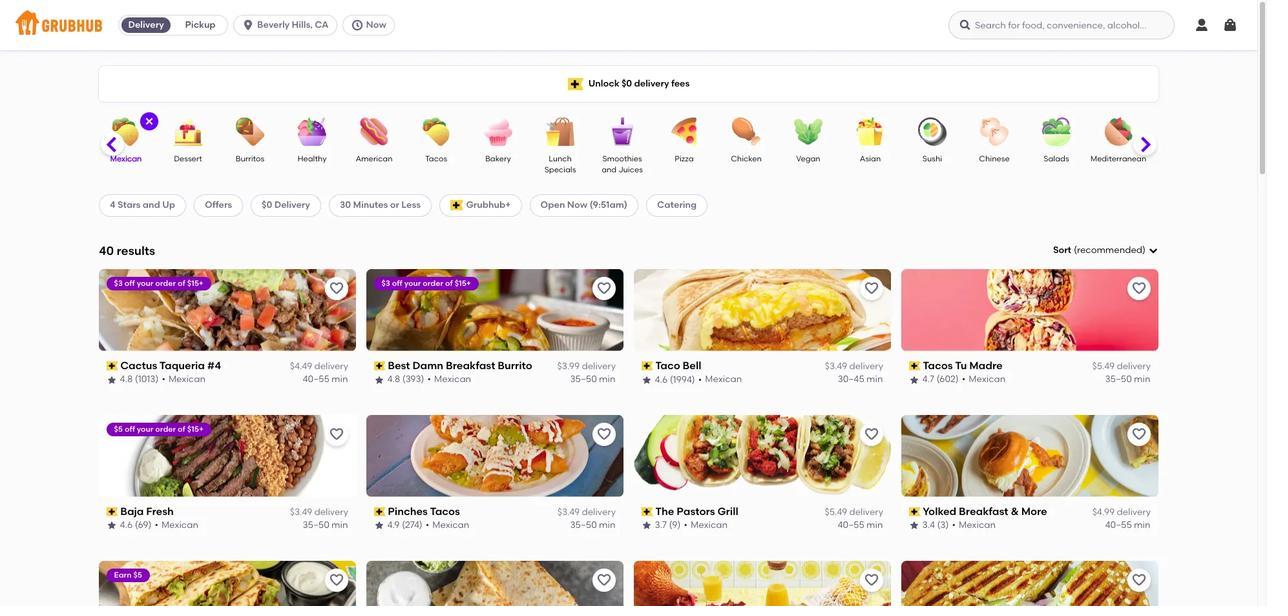 Task type: describe. For each thing, give the bounding box(es) containing it.
unlock
[[588, 78, 619, 89]]

35–50 for baja fresh
[[303, 520, 330, 531]]

(9)
[[669, 520, 681, 531]]

results
[[117, 243, 155, 258]]

$3.49 for fresh
[[290, 507, 312, 518]]

(393)
[[403, 374, 425, 385]]

american
[[356, 154, 393, 163]]

subscription pass image for taco bell
[[642, 362, 653, 371]]

• mexican for taqueria
[[162, 374, 206, 385]]

earn
[[114, 571, 132, 580]]

madre
[[970, 360, 1003, 372]]

pickup button
[[173, 15, 228, 36]]

$4.99
[[1092, 507, 1115, 518]]

40–55 for yolked breakfast & more
[[1106, 520, 1132, 531]]

yolked
[[923, 506, 957, 518]]

damn
[[413, 360, 444, 372]]

4.8 (1013)
[[120, 374, 159, 385]]

3.4
[[923, 520, 935, 531]]

min for taco bell
[[867, 374, 883, 385]]

the pastors grill
[[656, 506, 739, 518]]

cactus
[[121, 360, 158, 372]]

4 stars and up
[[110, 200, 175, 211]]

catering
[[657, 200, 697, 211]]

unlock $0 delivery fees
[[588, 78, 690, 89]]

delivery inside 'button'
[[128, 19, 164, 30]]

taco bell
[[656, 360, 702, 372]]

$3.99
[[557, 361, 580, 372]]

$3.49 delivery for pinches tacos
[[557, 507, 616, 518]]

35–50 min for tacos tu madre
[[1106, 374, 1151, 385]]

• for taqueria
[[162, 374, 166, 385]]

offers
[[205, 200, 232, 211]]

now button
[[342, 15, 400, 36]]

salads image
[[1034, 118, 1079, 146]]

sort
[[1053, 245, 1071, 256]]

• for bell
[[699, 374, 702, 385]]

1 vertical spatial and
[[143, 200, 160, 211]]

(9:51am)
[[590, 200, 627, 211]]

min for tacos tu madre
[[1134, 374, 1151, 385]]

• mexican for damn
[[428, 374, 471, 385]]

• for fresh
[[155, 520, 159, 531]]

$3.49 for tacos
[[557, 507, 580, 518]]

subscription pass image for the pastors grill
[[642, 508, 653, 517]]

cactus taqueria #4 logo image
[[99, 269, 356, 351]]

pinches
[[388, 506, 428, 518]]

40–55 min for yolked breakfast & more
[[1106, 520, 1151, 531]]

mexican for the pastors grill
[[691, 520, 728, 531]]

tacos tu madre
[[923, 360, 1003, 372]]

$0 delivery
[[262, 200, 310, 211]]

min for pinches tacos
[[599, 520, 616, 531]]

0 vertical spatial breakfast
[[446, 360, 496, 372]]

4
[[110, 200, 115, 211]]

fees
[[671, 78, 690, 89]]

delivery for taco bell
[[849, 361, 883, 372]]

more
[[1022, 506, 1048, 518]]

(
[[1074, 245, 1077, 256]]

40–55 for the pastors grill
[[838, 520, 865, 531]]

open
[[541, 200, 565, 211]]

4.6 (69)
[[120, 520, 152, 531]]

otro dia tacos logo image
[[366, 561, 624, 607]]

Search for food, convenience, alcohol... search field
[[949, 11, 1175, 39]]

0 horizontal spatial $5
[[114, 425, 123, 434]]

1 horizontal spatial breakfast
[[959, 506, 1009, 518]]

best
[[388, 360, 410, 372]]

$15+ for #4
[[187, 279, 204, 288]]

• for pastors
[[684, 520, 688, 531]]

delivery for tacos tu madre
[[1117, 361, 1151, 372]]

mexican for yolked breakfast & more
[[959, 520, 996, 531]]

30–45 min
[[838, 374, 883, 385]]

min for yolked breakfast & more
[[1134, 520, 1151, 531]]

sort ( recommended )
[[1053, 245, 1146, 256]]

earn $5
[[114, 571, 142, 580]]

svg image inside "now" button
[[351, 19, 363, 32]]

your for breakfast
[[405, 279, 421, 288]]

mediterranean image
[[1096, 118, 1141, 146]]

vegan image
[[786, 118, 831, 146]]

pizza
[[675, 154, 694, 163]]

pinches tacos logo image
[[366, 415, 624, 497]]

• for damn
[[428, 374, 431, 385]]

2 vertical spatial tacos
[[430, 506, 460, 518]]

0 vertical spatial $0
[[622, 78, 632, 89]]

tacos tu madre logo image
[[901, 269, 1159, 351]]

best damn breakfast burrito
[[388, 360, 533, 372]]

• mexican for tacos
[[426, 520, 470, 531]]

subscription pass image for cactus taqueria #4
[[107, 362, 118, 371]]

3.4 (3)
[[923, 520, 949, 531]]

35–50 min for baja fresh
[[303, 520, 348, 531]]

tacos for tacos
[[425, 154, 447, 163]]

smoothies and juices
[[602, 154, 643, 175]]

salads
[[1044, 154, 1069, 163]]

pickup
[[185, 19, 216, 30]]

minutes
[[353, 200, 388, 211]]

(1013)
[[135, 374, 159, 385]]

$4.49 delivery
[[290, 361, 348, 372]]

bakery
[[485, 154, 511, 163]]

• for tacos
[[426, 520, 430, 531]]

the
[[656, 506, 675, 518]]

smoothies and juices image
[[600, 118, 645, 146]]

delivery button
[[119, 15, 173, 36]]

recommended
[[1077, 245, 1142, 256]]

4.7 (602)
[[923, 374, 959, 385]]

asian
[[860, 154, 881, 163]]

4.9 (274)
[[388, 520, 423, 531]]

1 horizontal spatial now
[[567, 200, 587, 211]]

none field containing sort
[[1053, 244, 1159, 257]]

grubhub+
[[466, 200, 511, 211]]

• mexican for tu
[[962, 374, 1006, 385]]

delivery for baja fresh
[[314, 507, 348, 518]]

mexican down mexican image
[[110, 154, 142, 163]]

star icon image for yolked breakfast & more
[[909, 521, 919, 531]]

35–50 for best damn breakfast burrito
[[571, 374, 597, 385]]

4.6 (1994)
[[655, 374, 695, 385]]

star icon image for pinches tacos
[[374, 521, 384, 531]]

tu
[[955, 360, 967, 372]]

your for #4
[[137, 279, 154, 288]]

• mexican for fresh
[[155, 520, 199, 531]]

open now (9:51am)
[[541, 200, 627, 211]]

bakery image
[[476, 118, 521, 146]]

juices
[[618, 166, 643, 175]]

specials
[[544, 166, 576, 175]]

taco bell logo image
[[634, 269, 891, 351]]

$3 off your order of $15+ for damn
[[382, 279, 471, 288]]

30–45
[[838, 374, 865, 385]]

healthy
[[298, 154, 327, 163]]

beverly hills, ca button
[[233, 15, 342, 36]]

4.6 for taco bell
[[655, 374, 668, 385]]

4.6 for baja fresh
[[120, 520, 133, 531]]

baja
[[121, 506, 144, 518]]

40 results
[[99, 243, 155, 258]]

delivery for best damn breakfast burrito
[[582, 361, 616, 372]]

the pastors grill logo image
[[634, 415, 891, 497]]

lunch
[[549, 154, 572, 163]]

asian image
[[848, 118, 893, 146]]

min for the pastors grill
[[867, 520, 883, 531]]

dessert
[[174, 154, 202, 163]]

)
[[1142, 245, 1146, 256]]

4.7
[[923, 374, 935, 385]]

off for cactus
[[125, 279, 135, 288]]

40
[[99, 243, 114, 258]]

best damn breakfast burrito logo image
[[366, 269, 624, 351]]

(3)
[[938, 520, 949, 531]]

• mexican for pastors
[[684, 520, 728, 531]]

$15+ for breakfast
[[455, 279, 471, 288]]



Task type: vqa. For each thing, say whether or not it's contained in the screenshot.


Task type: locate. For each thing, give the bounding box(es) containing it.
#4
[[208, 360, 221, 372]]

mexican image
[[103, 118, 149, 146]]

$3 for best damn breakfast burrito
[[382, 279, 391, 288]]

(274)
[[402, 520, 423, 531]]

breakfast right damn
[[446, 360, 496, 372]]

mediterranean
[[1091, 154, 1146, 163]]

• down damn
[[428, 374, 431, 385]]

1 horizontal spatial $5
[[134, 571, 142, 580]]

$3.99 delivery
[[557, 361, 616, 372]]

35–50 min for pinches tacos
[[571, 520, 616, 531]]

• down pinches tacos
[[426, 520, 430, 531]]

delivery for yolked breakfast & more
[[1117, 507, 1151, 518]]

or
[[390, 200, 399, 211]]

delivery down "healthy" in the top of the page
[[274, 200, 310, 211]]

chinese image
[[972, 118, 1017, 146]]

taco
[[656, 360, 681, 372]]

save this restaurant image
[[1131, 427, 1147, 442]]

$0 right unlock
[[622, 78, 632, 89]]

$3 off your order of $15+
[[114, 279, 204, 288], [382, 279, 471, 288]]

$5 down 4.8 (1013)
[[114, 425, 123, 434]]

pizza image
[[662, 118, 707, 146]]

mexican for tacos tu madre
[[969, 374, 1006, 385]]

0 vertical spatial tacos
[[425, 154, 447, 163]]

min for cactus taqueria #4
[[332, 374, 348, 385]]

1 vertical spatial now
[[567, 200, 587, 211]]

min right 30–45
[[867, 374, 883, 385]]

italian image
[[1158, 118, 1203, 146]]

grubhub plus flag logo image for grubhub+
[[450, 201, 464, 211]]

subscription pass image left the at the right bottom of page
[[642, 508, 653, 517]]

tacos image
[[414, 118, 459, 146]]

• for breakfast
[[952, 520, 956, 531]]

pico cafe logo image
[[901, 561, 1159, 607]]

$5.49
[[1092, 361, 1115, 372], [825, 507, 847, 518]]

0 horizontal spatial 4.8
[[120, 374, 133, 385]]

• down tacos tu madre
[[962, 374, 966, 385]]

$5.49 for madre
[[1092, 361, 1115, 372]]

lunch specials
[[544, 154, 576, 175]]

breakfast left &
[[959, 506, 1009, 518]]

• mexican for breakfast
[[952, 520, 996, 531]]

40–55
[[303, 374, 330, 385], [838, 520, 865, 531], [1106, 520, 1132, 531]]

and down smoothies
[[602, 166, 617, 175]]

hills,
[[292, 19, 313, 30]]

now
[[366, 19, 386, 30], [567, 200, 587, 211]]

stars
[[118, 200, 140, 211]]

35–50 min
[[571, 374, 616, 385], [1106, 374, 1151, 385], [303, 520, 348, 531], [571, 520, 616, 531]]

svg image
[[144, 116, 154, 127]]

4.6 down baja
[[120, 520, 133, 531]]

35–50 for pinches tacos
[[571, 520, 597, 531]]

1 horizontal spatial $3 off your order of $15+
[[382, 279, 471, 288]]

0 horizontal spatial 4.6
[[120, 520, 133, 531]]

star icon image left 3.4
[[909, 521, 919, 531]]

• mexican down best damn breakfast burrito
[[428, 374, 471, 385]]

of for breakfast
[[446, 279, 453, 288]]

1 vertical spatial $5.49 delivery
[[825, 507, 883, 518]]

star icon image left 4.9
[[374, 521, 384, 531]]

mexican for cactus taqueria #4
[[169, 374, 206, 385]]

mexican for best damn breakfast burrito
[[435, 374, 471, 385]]

$5
[[114, 425, 123, 434], [134, 571, 142, 580]]

tacos for tacos tu madre
[[923, 360, 953, 372]]

&
[[1011, 506, 1019, 518]]

tacos down tacos image
[[425, 154, 447, 163]]

main navigation navigation
[[0, 0, 1257, 50]]

grubhub plus flag logo image
[[568, 78, 583, 90], [450, 201, 464, 211]]

• for tu
[[962, 374, 966, 385]]

1 $3 off your order of $15+ from the left
[[114, 279, 204, 288]]

0 horizontal spatial grubhub plus flag logo image
[[450, 201, 464, 211]]

star icon image left 4.6 (1994)
[[642, 375, 652, 385]]

ca
[[315, 19, 329, 30]]

subscription pass image left taco
[[642, 362, 653, 371]]

1 horizontal spatial $3.49
[[557, 507, 580, 518]]

0 horizontal spatial 40–55 min
[[303, 374, 348, 385]]

pastors
[[677, 506, 715, 518]]

1 vertical spatial tacos
[[923, 360, 953, 372]]

$5 right earn
[[134, 571, 142, 580]]

and left up
[[143, 200, 160, 211]]

• right '(3)'
[[952, 520, 956, 531]]

1 horizontal spatial $0
[[622, 78, 632, 89]]

of for #4
[[178, 279, 186, 288]]

0 vertical spatial $5
[[114, 425, 123, 434]]

• down bell
[[699, 374, 702, 385]]

$3.49 for bell
[[825, 361, 847, 372]]

1 horizontal spatial $3.49 delivery
[[557, 507, 616, 518]]

min left 4.9
[[332, 520, 348, 531]]

1 vertical spatial 4.6
[[120, 520, 133, 531]]

subscription pass image left best
[[374, 362, 386, 371]]

svg image
[[1194, 17, 1210, 33], [1223, 17, 1238, 33], [242, 19, 255, 32], [351, 19, 363, 32], [959, 19, 972, 32], [1148, 246, 1159, 256]]

subscription pass image left the cactus
[[107, 362, 118, 371]]

bell
[[683, 360, 702, 372]]

40–55 min for the pastors grill
[[838, 520, 883, 531]]

min up save this restaurant image
[[1134, 374, 1151, 385]]

1 horizontal spatial 40–55 min
[[838, 520, 883, 531]]

tacos
[[425, 154, 447, 163], [923, 360, 953, 372], [430, 506, 460, 518]]

• mexican
[[162, 374, 206, 385], [428, 374, 471, 385], [699, 374, 742, 385], [962, 374, 1006, 385], [155, 520, 199, 531], [426, 520, 470, 531], [684, 520, 728, 531], [952, 520, 996, 531]]

subscription pass image left pinches
[[374, 508, 386, 517]]

star icon image left 4.7
[[909, 375, 919, 385]]

1 horizontal spatial and
[[602, 166, 617, 175]]

$3.49
[[825, 361, 847, 372], [290, 507, 312, 518], [557, 507, 580, 518]]

star icon image left 3.7
[[642, 521, 652, 531]]

min for baja fresh
[[332, 520, 348, 531]]

4.8 for cactus taqueria #4
[[120, 374, 133, 385]]

$3 off your order of $15+ for taqueria
[[114, 279, 204, 288]]

subscription pass image for baja fresh
[[107, 508, 118, 517]]

vegan
[[796, 154, 820, 163]]

4.6 down taco
[[655, 374, 668, 385]]

2 horizontal spatial $3.49 delivery
[[825, 361, 883, 372]]

0 horizontal spatial and
[[143, 200, 160, 211]]

off
[[125, 279, 135, 288], [392, 279, 403, 288], [125, 425, 135, 434]]

• mexican down fresh
[[155, 520, 199, 531]]

1 horizontal spatial 4.8
[[388, 374, 401, 385]]

0 vertical spatial $5.49 delivery
[[1092, 361, 1151, 372]]

your
[[137, 279, 154, 288], [405, 279, 421, 288], [137, 425, 154, 434]]

$3.49 delivery for baja fresh
[[290, 507, 348, 518]]

mexican down taqueria
[[169, 374, 206, 385]]

subscription pass image left baja
[[107, 508, 118, 517]]

0 vertical spatial and
[[602, 166, 617, 175]]

sunny & fine's breakfast burritos logo image
[[634, 561, 891, 607]]

order for #4
[[156, 279, 176, 288]]

less
[[401, 200, 421, 211]]

subscription pass image for best damn breakfast burrito
[[374, 362, 386, 371]]

min down the $4.49 delivery
[[332, 374, 348, 385]]

0 horizontal spatial $3
[[114, 279, 123, 288]]

4.8 (393)
[[388, 374, 425, 385]]

• right the (69)
[[155, 520, 159, 531]]

save this restaurant button
[[325, 277, 348, 300], [593, 277, 616, 300], [860, 277, 883, 300], [1128, 277, 1151, 300], [325, 423, 348, 446], [593, 423, 616, 446], [860, 423, 883, 446], [1128, 423, 1151, 446], [325, 569, 348, 592], [593, 569, 616, 592], [860, 569, 883, 592], [1128, 569, 1151, 592]]

$5.49 delivery for tacos tu madre
[[1092, 361, 1151, 372]]

4.8
[[120, 374, 133, 385], [388, 374, 401, 385]]

baja fresh
[[121, 506, 174, 518]]

$4.49
[[290, 361, 312, 372]]

star icon image left the 4.8 (393)
[[374, 375, 384, 385]]

40–55 for cactus taqueria #4
[[303, 374, 330, 385]]

$3 for cactus taqueria #4
[[114, 279, 123, 288]]

mexican right (1994) at the bottom right of page
[[705, 374, 742, 385]]

now right open
[[567, 200, 587, 211]]

1 vertical spatial $5
[[134, 571, 142, 580]]

1 vertical spatial grubhub plus flag logo image
[[450, 201, 464, 211]]

star icon image left 4.6 (69)
[[107, 521, 117, 531]]

subscription pass image for tacos tu madre
[[909, 362, 921, 371]]

star icon image for cactus taqueria #4
[[107, 375, 117, 385]]

0 horizontal spatial delivery
[[128, 19, 164, 30]]

1 horizontal spatial 4.6
[[655, 374, 668, 385]]

3.7 (9)
[[655, 520, 681, 531]]

• down the cactus taqueria #4 at the left of page
[[162, 374, 166, 385]]

american image
[[352, 118, 397, 146]]

chicken image
[[724, 118, 769, 146]]

2 horizontal spatial subscription pass image
[[909, 362, 921, 371]]

star icon image for taco bell
[[642, 375, 652, 385]]

• mexican for bell
[[699, 374, 742, 385]]

(1994)
[[670, 374, 695, 385]]

0 vertical spatial now
[[366, 19, 386, 30]]

min down $4.99 delivery
[[1134, 520, 1151, 531]]

(69)
[[135, 520, 152, 531]]

sushi image
[[910, 118, 955, 146]]

min down the $3.99 delivery
[[599, 374, 616, 385]]

yolked breakfast & more logo image
[[901, 415, 1159, 497]]

burritos
[[236, 154, 264, 163]]

1 vertical spatial breakfast
[[959, 506, 1009, 518]]

2 $3 from the left
[[382, 279, 391, 288]]

0 vertical spatial grubhub plus flag logo image
[[568, 78, 583, 90]]

order for breakfast
[[423, 279, 444, 288]]

(602)
[[937, 374, 959, 385]]

0 vertical spatial delivery
[[128, 19, 164, 30]]

1 horizontal spatial 40–55
[[838, 520, 865, 531]]

subscription pass image
[[107, 362, 118, 371], [374, 362, 386, 371], [642, 362, 653, 371], [642, 508, 653, 517], [909, 508, 921, 517]]

dessert image
[[165, 118, 211, 146]]

1 horizontal spatial subscription pass image
[[374, 508, 386, 517]]

mexican for baja fresh
[[162, 520, 199, 531]]

save this restaurant image
[[329, 281, 344, 296], [596, 281, 612, 296], [864, 281, 879, 296], [1131, 281, 1147, 296], [329, 427, 344, 442], [596, 427, 612, 442], [864, 427, 879, 442], [329, 573, 344, 588], [596, 573, 612, 588], [864, 573, 879, 588], [1131, 573, 1147, 588]]

chicken
[[731, 154, 762, 163]]

35–50
[[571, 374, 597, 385], [1106, 374, 1132, 385], [303, 520, 330, 531], [571, 520, 597, 531]]

lunch specials image
[[538, 118, 583, 146]]

1 horizontal spatial grubhub plus flag logo image
[[568, 78, 583, 90]]

None field
[[1053, 244, 1159, 257]]

delivery left pickup
[[128, 19, 164, 30]]

• right (9)
[[684, 520, 688, 531]]

mexican down the pastors grill
[[691, 520, 728, 531]]

off for best
[[392, 279, 403, 288]]

delivery
[[128, 19, 164, 30], [274, 200, 310, 211]]

and inside smoothies and juices
[[602, 166, 617, 175]]

and
[[602, 166, 617, 175], [143, 200, 160, 211]]

$0
[[622, 78, 632, 89], [262, 200, 272, 211]]

0 horizontal spatial breakfast
[[446, 360, 496, 372]]

order
[[156, 279, 176, 288], [423, 279, 444, 288], [156, 425, 176, 434]]

breakfast
[[446, 360, 496, 372], [959, 506, 1009, 518]]

0 horizontal spatial $3.49 delivery
[[290, 507, 348, 518]]

off for baja
[[125, 425, 135, 434]]

$5 off your order of $15+
[[114, 425, 204, 434]]

• mexican down bell
[[699, 374, 742, 385]]

1 vertical spatial delivery
[[274, 200, 310, 211]]

0 horizontal spatial $5.49 delivery
[[825, 507, 883, 518]]

now right ca
[[366, 19, 386, 30]]

• mexican down pinches tacos
[[426, 520, 470, 531]]

• mexican down the madre
[[962, 374, 1006, 385]]

$0 right 'offers'
[[262, 200, 272, 211]]

2 horizontal spatial $3.49
[[825, 361, 847, 372]]

subscription pass image for pinches tacos
[[374, 508, 386, 517]]

star icon image for the pastors grill
[[642, 521, 652, 531]]

delivery for cactus taqueria #4
[[314, 361, 348, 372]]

1 horizontal spatial $5.49
[[1092, 361, 1115, 372]]

mexican for taco bell
[[705, 374, 742, 385]]

burritos image
[[227, 118, 273, 146]]

0 horizontal spatial now
[[366, 19, 386, 30]]

taqueria
[[160, 360, 205, 372]]

2 $3 off your order of $15+ from the left
[[382, 279, 471, 288]]

min left 3.7
[[599, 520, 616, 531]]

• mexican down the pastors grill
[[684, 520, 728, 531]]

delivery for pinches tacos
[[582, 507, 616, 518]]

$4.99 delivery
[[1092, 507, 1151, 518]]

1 4.8 from the left
[[120, 374, 133, 385]]

0 vertical spatial 4.6
[[655, 374, 668, 385]]

star icon image
[[107, 375, 117, 385], [374, 375, 384, 385], [642, 375, 652, 385], [909, 375, 919, 385], [107, 521, 117, 531], [374, 521, 384, 531], [642, 521, 652, 531], [909, 521, 919, 531]]

1 horizontal spatial $3
[[382, 279, 391, 288]]

chinese
[[979, 154, 1010, 163]]

0 horizontal spatial $0
[[262, 200, 272, 211]]

30
[[340, 200, 351, 211]]

4.8 down best
[[388, 374, 401, 385]]

1 vertical spatial $0
[[262, 200, 272, 211]]

grubhub plus flag logo image left 'grubhub+'
[[450, 201, 464, 211]]

subscription pass image left yolked
[[909, 508, 921, 517]]

1 vertical spatial $5.49
[[825, 507, 847, 518]]

mexican down pinches tacos
[[433, 520, 470, 531]]

min for best damn breakfast burrito
[[599, 374, 616, 385]]

0 vertical spatial $5.49
[[1092, 361, 1115, 372]]

delivery for the pastors grill
[[849, 507, 883, 518]]

mexican for pinches tacos
[[433, 520, 470, 531]]

$15+
[[187, 279, 204, 288], [455, 279, 471, 288], [187, 425, 204, 434]]

0 horizontal spatial $5.49
[[825, 507, 847, 518]]

yolked breakfast & more
[[923, 506, 1048, 518]]

healthy image
[[289, 118, 335, 146]]

$3
[[114, 279, 123, 288], [382, 279, 391, 288]]

4.8 down the cactus
[[120, 374, 133, 385]]

tacos right pinches
[[430, 506, 460, 518]]

cactus taqueria #4
[[121, 360, 221, 372]]

0 horizontal spatial 40–55
[[303, 374, 330, 385]]

• mexican down taqueria
[[162, 374, 206, 385]]

sushi
[[923, 154, 942, 163]]

2 horizontal spatial 40–55
[[1106, 520, 1132, 531]]

star icon image left 4.8 (1013)
[[107, 375, 117, 385]]

0 horizontal spatial $3 off your order of $15+
[[114, 279, 204, 288]]

35–50 min for best damn breakfast burrito
[[571, 374, 616, 385]]

grubhub plus flag logo image for unlock $0 delivery fees
[[568, 78, 583, 90]]

mexican down yolked breakfast & more
[[959, 520, 996, 531]]

grubhub plus flag logo image left unlock
[[568, 78, 583, 90]]

4.9
[[388, 520, 400, 531]]

mexican
[[110, 154, 142, 163], [169, 374, 206, 385], [435, 374, 471, 385], [705, 374, 742, 385], [969, 374, 1006, 385], [162, 520, 199, 531], [433, 520, 470, 531], [691, 520, 728, 531], [959, 520, 996, 531]]

fresh
[[147, 506, 174, 518]]

svg image inside the beverly hills, ca button
[[242, 19, 255, 32]]

subscription pass image for yolked breakfast & more
[[909, 508, 921, 517]]

subscription pass image
[[909, 362, 921, 371], [107, 508, 118, 517], [374, 508, 386, 517]]

grill
[[718, 506, 739, 518]]

0 horizontal spatial subscription pass image
[[107, 508, 118, 517]]

min
[[332, 374, 348, 385], [599, 374, 616, 385], [867, 374, 883, 385], [1134, 374, 1151, 385], [332, 520, 348, 531], [599, 520, 616, 531], [867, 520, 883, 531], [1134, 520, 1151, 531]]

2 horizontal spatial 40–55 min
[[1106, 520, 1151, 531]]

tacos up 4.7 (602) at right bottom
[[923, 360, 953, 372]]

1 horizontal spatial delivery
[[274, 200, 310, 211]]

2 4.8 from the left
[[388, 374, 401, 385]]

0 horizontal spatial $3.49
[[290, 507, 312, 518]]

subscription pass image left tu
[[909, 362, 921, 371]]

•
[[162, 374, 166, 385], [428, 374, 431, 385], [699, 374, 702, 385], [962, 374, 966, 385], [155, 520, 159, 531], [426, 520, 430, 531], [684, 520, 688, 531], [952, 520, 956, 531]]

baja fresh logo image
[[99, 415, 356, 497]]

4.8 for best damn breakfast burrito
[[388, 374, 401, 385]]

mexican down best damn breakfast burrito
[[435, 374, 471, 385]]

35–50 for tacos tu madre
[[1106, 374, 1132, 385]]

now inside button
[[366, 19, 386, 30]]

star icon image for tacos tu madre
[[909, 375, 919, 385]]

mexican down fresh
[[162, 520, 199, 531]]

mexican down the madre
[[969, 374, 1006, 385]]

1 $3 from the left
[[114, 279, 123, 288]]

star icon image for best damn breakfast burrito
[[374, 375, 384, 385]]

$3.49 delivery for taco bell
[[825, 361, 883, 372]]

• mexican down yolked breakfast & more
[[952, 520, 996, 531]]

star icon image for baja fresh
[[107, 521, 117, 531]]

min left 3.4
[[867, 520, 883, 531]]

40–55 min for cactus taqueria #4
[[303, 374, 348, 385]]

california quesadilla company logo image
[[99, 561, 356, 607]]

$5.49 delivery for the pastors grill
[[825, 507, 883, 518]]

$5.49 for grill
[[825, 507, 847, 518]]

1 horizontal spatial $5.49 delivery
[[1092, 361, 1151, 372]]

pinches tacos
[[388, 506, 460, 518]]



